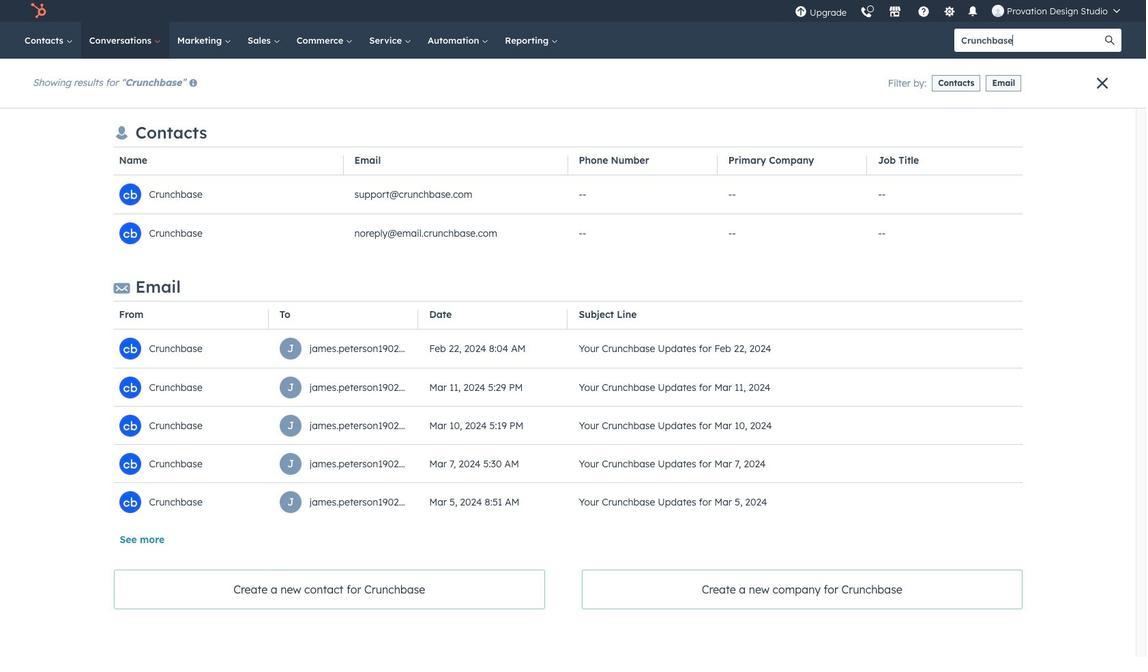 Task type: locate. For each thing, give the bounding box(es) containing it.
email from xero support with subject confirm a xero login row
[[160, 317, 1087, 389]]

row group
[[160, 100, 1146, 657]]

group
[[1086, 68, 1136, 90]]

menu
[[788, 0, 1130, 22]]

email from squarespace with subject create your squarespace website row
[[160, 100, 711, 172]]

link opens in a new window image
[[798, 394, 806, 407], [798, 396, 806, 405]]

you're available image
[[11, 98, 16, 103]]

main content
[[160, 59, 1146, 657]]

email from going with subject 😉 charleston —  $195 to $197 (apr-may / jul) row
[[160, 172, 1058, 244]]



Task type: vqa. For each thing, say whether or not it's contained in the screenshot.
Press to sort. image corresponding to first Press To Sort. element from the right
no



Task type: describe. For each thing, give the bounding box(es) containing it.
marketplaces image
[[889, 6, 902, 18]]

email from sprouts farmers market with subject 🗞️ here's your weekly ad row
[[160, 461, 1146, 534]]

2 link opens in a new window image from the top
[[798, 396, 806, 405]]

email from shonen jump with subject search and destroy in sleepy princess! row
[[160, 244, 1146, 317]]

1 link opens in a new window image from the top
[[798, 394, 806, 407]]

email from figma with subject welcome to figjam row
[[160, 389, 1116, 461]]

Search HubSpot search field
[[955, 29, 1099, 52]]

email from nbr with subject nbr heads up: key du val director leaves as investors consider their options row
[[160, 534, 1146, 606]]

james peterson image
[[992, 5, 1005, 17]]



